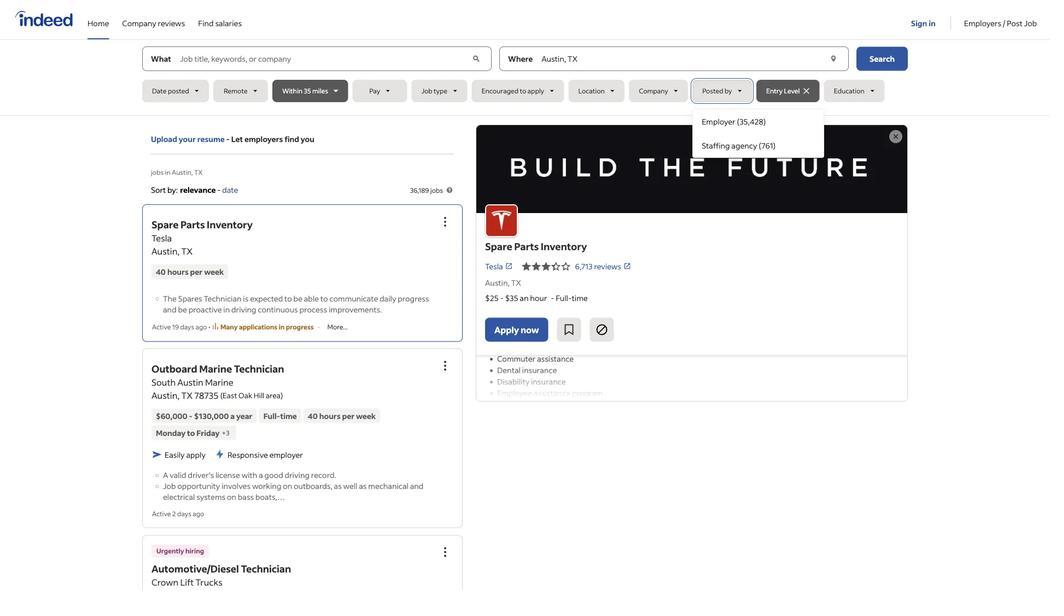 Task type: describe. For each thing, give the bounding box(es) containing it.
$130,000
[[194, 411, 229, 421]]

lift
[[180, 577, 194, 588]]

job actions menu is collapsed image for inventory
[[439, 215, 452, 229]]

upload your resume - let employers find you
[[151, 134, 315, 144]]

tesla link
[[485, 261, 513, 272]]

0 vertical spatial week
[[204, 267, 224, 277]]

encouraged
[[482, 87, 519, 95]]

0 vertical spatial per
[[190, 267, 203, 277]]

0 vertical spatial jobs
[[151, 168, 164, 176]]

1 vertical spatial insurance
[[531, 377, 566, 387]]

oak
[[239, 391, 252, 400]]

location
[[579, 87, 605, 95]]

outboard marine technician button
[[152, 363, 284, 375]]

encouraged to apply
[[482, 87, 544, 95]]

date posted
[[152, 87, 189, 95]]

employer
[[702, 117, 736, 126]]

driving inside the spares technician is expected to be able to communicate daily progress and be proactive in driving continuous process improvements.
[[231, 305, 256, 314]]

job type
[[421, 87, 448, 95]]

$35
[[505, 293, 518, 303]]

by
[[725, 87, 732, 95]]

employers
[[964, 18, 1002, 28]]

1 vertical spatial assistance
[[534, 389, 571, 398]]

find
[[285, 134, 299, 144]]

date
[[222, 185, 238, 195]]

austin, inside the spare parts inventory tesla austin, tx
[[152, 246, 180, 257]]

entry level
[[766, 87, 800, 95]]

0 vertical spatial be
[[294, 294, 303, 304]]

35
[[304, 87, 311, 95]]

36,189 jobs
[[410, 186, 443, 194]]

spare for spare parts inventory tesla austin, tx
[[152, 218, 179, 231]]

relevance
[[180, 185, 216, 195]]

process
[[300, 305, 327, 314]]

2 vertical spatial technician
[[241, 563, 291, 576]]

entry level link
[[757, 80, 820, 102]]

sort
[[151, 185, 166, 195]]

inventory for spare parts inventory tesla austin, tx
[[207, 218, 253, 231]]

within
[[282, 87, 303, 95]]

a valid driver's license with a good driving record. job opportunity involves working on outboards, as well as mechanical and electrical systems on bass boats,…
[[163, 471, 424, 502]]

1 vertical spatial marine
[[205, 377, 233, 388]]

spare parts inventory button
[[152, 218, 253, 231]]

east
[[223, 391, 237, 400]]

0 horizontal spatial be
[[178, 305, 187, 314]]

3.3 out of 5 stars. link to 6,713 company reviews (opens in a new tab) image
[[522, 260, 571, 273]]

spare parts inventory tesla austin, tx
[[152, 218, 253, 257]]

- left date link
[[217, 185, 221, 195]]

clear image for where
[[828, 53, 839, 64]]

$25 - $35 an hour - full-time
[[485, 293, 588, 303]]

a inside a valid driver's license with a good driving record. job opportunity involves working on outboards, as well as mechanical and electrical systems on bass boats,…
[[259, 471, 263, 481]]

jobs in austin, tx
[[151, 168, 203, 176]]

clear image for what
[[471, 53, 482, 64]]

the spares technician is expected to be able to communicate daily progress and be proactive in driving continuous process improvements.
[[163, 294, 429, 314]]

78735
[[194, 390, 219, 401]]

Where field
[[540, 47, 827, 71]]

company for company reviews
[[122, 18, 156, 28]]

active 19 days ago
[[152, 323, 207, 331]]

to left friday
[[187, 428, 195, 438]]

1 vertical spatial 40 hours per week
[[308, 411, 376, 421]]

within 35 miles button
[[273, 80, 348, 102]]

hiring
[[185, 547, 204, 556]]

36,189
[[410, 186, 429, 194]]

6,713
[[575, 262, 593, 271]]

days for outboard
[[177, 510, 191, 518]]

electrical
[[163, 493, 195, 502]]

reviews for company reviews
[[158, 18, 185, 28]]

to right able
[[321, 294, 328, 304]]

automotive/diesel technician button
[[152, 563, 291, 576]]

employers
[[245, 134, 283, 144]]

resume
[[197, 134, 225, 144]]

in up by:
[[165, 168, 171, 176]]

19
[[172, 323, 179, 331]]

1 vertical spatial on
[[227, 493, 236, 502]]

within 35 miles
[[282, 87, 328, 95]]

$60,000 - $130,000 a year
[[156, 411, 253, 421]]

you
[[301, 134, 315, 144]]

austin, up by:
[[172, 168, 193, 176]]

- left let
[[226, 134, 230, 144]]

working
[[252, 482, 281, 491]]

improvements.
[[329, 305, 382, 314]]

1 vertical spatial progress
[[286, 323, 314, 331]]

monday
[[156, 428, 186, 438]]

outboard marine technician south austin marine austin, tx 78735 ( east oak hill area )
[[152, 363, 284, 401]]

many applications in progress
[[220, 323, 314, 331]]

more... button
[[324, 322, 351, 332]]

proactive
[[189, 305, 222, 314]]

0 vertical spatial on
[[283, 482, 292, 491]]

$25
[[485, 293, 499, 303]]

the
[[163, 294, 177, 304]]

hill
[[254, 391, 264, 400]]

continuous
[[258, 305, 298, 314]]

1 vertical spatial full-
[[263, 411, 280, 421]]

active 2 days ago
[[152, 510, 204, 518]]

and inside a valid driver's license with a good driving record. job opportunity involves working on outboards, as well as mechanical and electrical systems on bass boats,…
[[410, 482, 424, 491]]

technician for marine
[[234, 363, 284, 375]]

hour
[[530, 293, 547, 303]]

pay
[[369, 87, 380, 95]]

upload your resume link
[[151, 133, 225, 145]]

urgently hiring
[[156, 547, 204, 556]]

tesla inside 'link'
[[485, 262, 503, 271]]

posted by
[[703, 87, 732, 95]]

employer
[[270, 450, 303, 460]]

- right 'hour'
[[551, 293, 554, 303]]

full-time
[[263, 411, 297, 421]]

let
[[231, 134, 243, 144]]

What field
[[178, 47, 470, 71]]

ago for parts
[[196, 323, 207, 331]]

menu containing employer (35,428)
[[693, 109, 825, 158]]

1 horizontal spatial 40
[[308, 411, 318, 421]]

south
[[152, 377, 176, 388]]

pay button
[[353, 80, 407, 102]]

responsive
[[228, 450, 268, 460]]

crown
[[152, 577, 178, 588]]

in inside the spares technician is expected to be able to communicate daily progress and be proactive in driving continuous process improvements.
[[223, 305, 230, 314]]

easily apply
[[165, 450, 206, 460]]

involves
[[222, 482, 251, 491]]

austin
[[177, 377, 203, 388]]

to up continuous
[[285, 294, 292, 304]]

clear element for what
[[471, 53, 482, 64]]

applications
[[239, 323, 277, 331]]

0 horizontal spatial 40
[[156, 267, 166, 277]]

automotive/diesel
[[152, 563, 239, 576]]

days for spare
[[180, 323, 194, 331]]

area
[[266, 391, 281, 400]]

home
[[88, 18, 109, 28]]

post
[[1007, 18, 1023, 28]]

0 horizontal spatial time
[[280, 411, 297, 421]]

(761)
[[759, 141, 776, 150]]

tx inside the spare parts inventory tesla austin, tx
[[181, 246, 193, 257]]

0 vertical spatial insurance
[[522, 366, 557, 375]]

is
[[243, 294, 249, 304]]

upload
[[151, 134, 177, 144]]

save this job image
[[563, 324, 576, 337]]

2
[[172, 510, 176, 518]]

)
[[281, 391, 283, 400]]

tesla inside the spare parts inventory tesla austin, tx
[[152, 233, 172, 244]]

0 horizontal spatial apply
[[186, 450, 206, 460]]

salaries
[[215, 18, 242, 28]]



Task type: locate. For each thing, give the bounding box(es) containing it.
active for spare
[[152, 323, 171, 331]]

1 horizontal spatial reviews
[[594, 262, 621, 271]]

license
[[216, 471, 240, 481]]

find salaries link
[[198, 0, 242, 37]]

0 vertical spatial apply
[[528, 87, 544, 95]]

austin, down south
[[152, 390, 180, 401]]

inventory for spare parts inventory
[[541, 240, 587, 253]]

1 vertical spatial apply
[[186, 450, 206, 460]]

0 horizontal spatial hours
[[167, 267, 189, 277]]

friday
[[197, 428, 220, 438]]

tesla logo image
[[477, 125, 908, 213], [485, 205, 518, 237]]

job inside a valid driver's license with a good driving record. job opportunity involves working on outboards, as well as mechanical and electrical systems on bass boats,…
[[163, 482, 176, 491]]

assistance left program
[[534, 389, 571, 398]]

0 vertical spatial 40 hours per week
[[156, 267, 224, 277]]

find salaries
[[198, 18, 242, 28]]

0 vertical spatial hours
[[167, 267, 189, 277]]

urgently
[[156, 547, 184, 556]]

a right with
[[259, 471, 263, 481]]

in up many
[[223, 305, 230, 314]]

tx inside 'outboard marine technician south austin marine austin, tx 78735 ( east oak hill area )'
[[181, 390, 193, 401]]

company button
[[629, 80, 688, 102]]

1 vertical spatial driving
[[285, 471, 310, 481]]

1 vertical spatial ago
[[193, 510, 204, 518]]

1 horizontal spatial clear image
[[828, 53, 839, 64]]

clear image up encouraged
[[471, 53, 482, 64]]

0 horizontal spatial and
[[163, 305, 177, 314]]

company right home
[[122, 18, 156, 28]]

40 up 'the'
[[156, 267, 166, 277]]

job left type
[[421, 87, 433, 95]]

driver's
[[188, 471, 214, 481]]

0 horizontal spatial full-
[[263, 411, 280, 421]]

company for company
[[639, 87, 668, 95]]

spare
[[152, 218, 179, 231], [485, 240, 512, 253]]

+
[[222, 429, 226, 437]]

program
[[572, 389, 603, 398]]

0 horizontal spatial per
[[190, 267, 203, 277]]

ago left "•"
[[196, 323, 207, 331]]

help icon image
[[445, 186, 454, 195]]

1 horizontal spatial company
[[639, 87, 668, 95]]

boats,…
[[256, 493, 285, 502]]

job inside dropdown button
[[421, 87, 433, 95]]

0 horizontal spatial jobs
[[151, 168, 164, 176]]

0 horizontal spatial a
[[230, 411, 235, 421]]

austin, tx
[[485, 278, 521, 288]]

inventory down date
[[207, 218, 253, 231]]

1 horizontal spatial as
[[359, 482, 367, 491]]

1 horizontal spatial apply
[[528, 87, 544, 95]]

week
[[204, 267, 224, 277], [356, 411, 376, 421]]

1 horizontal spatial week
[[356, 411, 376, 421]]

hours right "full-time"
[[319, 411, 341, 421]]

2 clear image from the left
[[828, 53, 839, 64]]

assistance down save this job icon
[[537, 354, 574, 364]]

active for outboard
[[152, 510, 171, 518]]

2 active from the top
[[152, 510, 171, 518]]

level
[[784, 87, 800, 95]]

0 vertical spatial inventory
[[207, 218, 253, 231]]

reviews left find
[[158, 18, 185, 28]]

parts down sort by: relevance - date
[[181, 218, 205, 231]]

to inside dropdown button
[[520, 87, 526, 95]]

0 vertical spatial reviews
[[158, 18, 185, 28]]

communicate
[[330, 294, 378, 304]]

apply up driver's on the left of page
[[186, 450, 206, 460]]

and right mechanical
[[410, 482, 424, 491]]

progress right daily
[[398, 294, 429, 304]]

technician inside the spares technician is expected to be able to communicate daily progress and be proactive in driving continuous process improvements.
[[204, 294, 242, 304]]

1 horizontal spatial spare
[[485, 240, 512, 253]]

40 right "full-time"
[[308, 411, 318, 421]]

type
[[434, 87, 448, 95]]

1 vertical spatial jobs
[[430, 186, 443, 194]]

austin, inside 'outboard marine technician south austin marine austin, tx 78735 ( east oak hill area )'
[[152, 390, 180, 401]]

agency
[[732, 141, 757, 150]]

0 horizontal spatial clear image
[[471, 53, 482, 64]]

austin, down spare parts inventory button
[[152, 246, 180, 257]]

1 horizontal spatial job
[[421, 87, 433, 95]]

driving up the outboards,
[[285, 471, 310, 481]]

inventory inside the spare parts inventory tesla austin, tx
[[207, 218, 253, 231]]

apply down where
[[528, 87, 544, 95]]

days
[[180, 323, 194, 331], [177, 510, 191, 518]]

1 vertical spatial spare
[[485, 240, 512, 253]]

0 vertical spatial active
[[152, 323, 171, 331]]

1 horizontal spatial time
[[572, 293, 588, 303]]

0 vertical spatial time
[[572, 293, 588, 303]]

1 vertical spatial 40
[[308, 411, 318, 421]]

tx up relevance
[[194, 168, 203, 176]]

date posted button
[[142, 80, 209, 102]]

spare up the tesla 'link'
[[485, 240, 512, 253]]

time down )
[[280, 411, 297, 421]]

2 job actions menu is collapsed image from the top
[[439, 360, 452, 373]]

1 vertical spatial reviews
[[594, 262, 621, 271]]

1 horizontal spatial jobs
[[430, 186, 443, 194]]

1 vertical spatial hours
[[319, 411, 341, 421]]

tx up $35
[[511, 278, 521, 288]]

1 vertical spatial company
[[639, 87, 668, 95]]

outboard
[[152, 363, 197, 375]]

2 as from the left
[[359, 482, 367, 491]]

technician
[[204, 294, 242, 304], [234, 363, 284, 375], [241, 563, 291, 576]]

1 vertical spatial technician
[[234, 363, 284, 375]]

reviews right 6,713
[[594, 262, 621, 271]]

miles
[[312, 87, 328, 95]]

job actions menu is collapsed image
[[439, 546, 452, 559]]

job actions menu is collapsed image for technician
[[439, 360, 452, 373]]

many
[[220, 323, 238, 331]]

1 vertical spatial tesla
[[485, 262, 503, 271]]

0 vertical spatial marine
[[199, 363, 232, 375]]

None search field
[[142, 47, 908, 158]]

1 active from the top
[[152, 323, 171, 331]]

and down 'the'
[[163, 305, 177, 314]]

in right 'sign'
[[929, 18, 936, 28]]

1 horizontal spatial parts
[[514, 240, 539, 253]]

none search field containing what
[[142, 47, 908, 158]]

insurance
[[522, 366, 557, 375], [531, 377, 566, 387]]

technician inside 'outboard marine technician south austin marine austin, tx 78735 ( east oak hill area )'
[[234, 363, 284, 375]]

0 vertical spatial parts
[[181, 218, 205, 231]]

0 vertical spatial and
[[163, 305, 177, 314]]

6,713 reviews
[[575, 262, 621, 271]]

tesla up austin, tx
[[485, 262, 503, 271]]

0 vertical spatial spare
[[152, 218, 179, 231]]

1 vertical spatial and
[[410, 482, 424, 491]]

clear image
[[471, 53, 482, 64], [828, 53, 839, 64]]

0 horizontal spatial week
[[204, 267, 224, 277]]

1 horizontal spatial be
[[294, 294, 303, 304]]

in down continuous
[[279, 323, 285, 331]]

full- down area
[[263, 411, 280, 421]]

2 vertical spatial job
[[163, 482, 176, 491]]

time
[[572, 293, 588, 303], [280, 411, 297, 421]]

0 horizontal spatial company
[[122, 18, 156, 28]]

1 as from the left
[[334, 482, 342, 491]]

jobs up "sort"
[[151, 168, 164, 176]]

tx down austin
[[181, 390, 193, 401]]

monday to friday + 3
[[156, 428, 230, 438]]

1 horizontal spatial driving
[[285, 471, 310, 481]]

job
[[1024, 18, 1037, 28], [421, 87, 433, 95], [163, 482, 176, 491]]

1 vertical spatial active
[[152, 510, 171, 518]]

job down a
[[163, 482, 176, 491]]

jobs left help icon
[[430, 186, 443, 194]]

active
[[152, 323, 171, 331], [152, 510, 171, 518]]

$60,000
[[156, 411, 188, 421]]

1 vertical spatial time
[[280, 411, 297, 421]]

location button
[[569, 80, 625, 102]]

inventory
[[207, 218, 253, 231], [541, 240, 587, 253]]

as
[[334, 482, 342, 491], [359, 482, 367, 491]]

0 horizontal spatial on
[[227, 493, 236, 502]]

commuter assistance dental insurance disability insurance employee assistance program
[[497, 354, 603, 398]]

1 vertical spatial be
[[178, 305, 187, 314]]

technician for spares
[[204, 294, 242, 304]]

1 vertical spatial job
[[421, 87, 433, 95]]

mechanical
[[368, 482, 409, 491]]

0 horizontal spatial 40 hours per week
[[156, 267, 224, 277]]

austin, up $25 on the left
[[485, 278, 510, 288]]

0 vertical spatial days
[[180, 323, 194, 331]]

0 vertical spatial assistance
[[537, 354, 574, 364]]

responsive employer
[[228, 450, 303, 460]]

0 horizontal spatial spare
[[152, 218, 179, 231]]

not interested image
[[595, 324, 609, 337]]

parts for spare parts inventory tesla austin, tx
[[181, 218, 205, 231]]

-
[[226, 134, 230, 144], [217, 185, 221, 195], [500, 293, 504, 303], [551, 293, 554, 303], [189, 411, 193, 421]]

to right encouraged
[[520, 87, 526, 95]]

0 horizontal spatial progress
[[286, 323, 314, 331]]

active left 19
[[152, 323, 171, 331]]

now
[[521, 324, 539, 336]]

as left well
[[334, 482, 342, 491]]

reviews for 6,713 reviews
[[594, 262, 621, 271]]

days right 19
[[180, 323, 194, 331]]

entry
[[766, 87, 783, 95]]

and inside the spares technician is expected to be able to communicate daily progress and be proactive in driving continuous process improvements.
[[163, 305, 177, 314]]

parts up 3.3 out of 5 stars. link to 6,713 company reviews (opens in a new tab) image on the top of page
[[514, 240, 539, 253]]

spare inside the spare parts inventory tesla austin, tx
[[152, 218, 179, 231]]

tesla
[[152, 233, 172, 244], [485, 262, 503, 271]]

3
[[226, 429, 230, 437]]

1 horizontal spatial clear element
[[828, 53, 839, 64]]

employer (35,428)
[[702, 117, 766, 126]]

1 vertical spatial parts
[[514, 240, 539, 253]]

- up monday to friday + 3
[[189, 411, 193, 421]]

driving
[[231, 305, 256, 314], [285, 471, 310, 481]]

a left year
[[230, 411, 235, 421]]

clear element for where
[[828, 53, 839, 64]]

opportunity
[[177, 482, 220, 491]]

able
[[304, 294, 319, 304]]

active left 2
[[152, 510, 171, 518]]

1 vertical spatial job actions menu is collapsed image
[[439, 360, 452, 373]]

ago down 'systems'
[[193, 510, 204, 518]]

record.
[[311, 471, 336, 481]]

apply inside dropdown button
[[528, 87, 544, 95]]

full- right 'hour'
[[556, 293, 572, 303]]

0 horizontal spatial tesla
[[152, 233, 172, 244]]

progress left ·
[[286, 323, 314, 331]]

spare parts inventory
[[485, 240, 587, 253]]

be left able
[[294, 294, 303, 304]]

apply
[[528, 87, 544, 95], [186, 450, 206, 460]]

parts for spare parts inventory
[[514, 240, 539, 253]]

close job details image
[[890, 130, 903, 143]]

an
[[520, 293, 529, 303]]

1 job actions menu is collapsed image from the top
[[439, 215, 452, 229]]

clear element up education
[[828, 53, 839, 64]]

spare for spare parts inventory
[[485, 240, 512, 253]]

employee
[[497, 389, 532, 398]]

disability
[[497, 377, 530, 387]]

posted by button
[[693, 80, 752, 102]]

hours
[[167, 267, 189, 277], [319, 411, 341, 421]]

be down "spares"
[[178, 305, 187, 314]]

2 horizontal spatial job
[[1024, 18, 1037, 28]]

menu
[[693, 109, 825, 158]]

0 vertical spatial job actions menu is collapsed image
[[439, 215, 452, 229]]

1 horizontal spatial inventory
[[541, 240, 587, 253]]

ago for marine
[[193, 510, 204, 518]]

date link
[[222, 185, 238, 195]]

company inside popup button
[[639, 87, 668, 95]]

parts inside the spare parts inventory tesla austin, tx
[[181, 218, 205, 231]]

as right well
[[359, 482, 367, 491]]

tx down spare parts inventory button
[[181, 246, 193, 257]]

driving inside a valid driver's license with a good driving record. job opportunity involves working on outboards, as well as mechanical and electrical systems on bass boats,…
[[285, 471, 310, 481]]

0 vertical spatial technician
[[204, 294, 242, 304]]

0 horizontal spatial driving
[[231, 305, 256, 314]]

automotive/diesel technician
[[152, 563, 291, 576]]

insurance right disability
[[531, 377, 566, 387]]

1 horizontal spatial 40 hours per week
[[308, 411, 376, 421]]

insurance down commuter
[[522, 366, 557, 375]]

and
[[163, 305, 177, 314], [410, 482, 424, 491]]

clear element up encouraged
[[471, 53, 482, 64]]

apply now button
[[485, 318, 548, 342]]

clear element
[[471, 53, 482, 64], [828, 53, 839, 64]]

job right post on the right top of the page
[[1024, 18, 1037, 28]]

easily
[[165, 450, 185, 460]]

1 vertical spatial per
[[342, 411, 355, 421]]

sign in link
[[911, 1, 938, 38]]

search button
[[857, 47, 908, 71]]

progress inside the spares technician is expected to be able to communicate daily progress and be proactive in driving continuous process improvements.
[[398, 294, 429, 304]]

inventory up 3.3 out of 5 stars. link to 6,713 company reviews (opens in a new tab) image on the top of page
[[541, 240, 587, 253]]

•
[[208, 323, 211, 331]]

find
[[198, 18, 214, 28]]

company reviews link
[[122, 0, 185, 37]]

days right 2
[[177, 510, 191, 518]]

more...
[[327, 323, 348, 331]]

1 vertical spatial week
[[356, 411, 376, 421]]

40 hours per week
[[156, 267, 224, 277], [308, 411, 376, 421]]

- left $35
[[500, 293, 504, 303]]

dental
[[497, 366, 521, 375]]

by:
[[167, 185, 178, 195]]

clear image up education
[[828, 53, 839, 64]]

on down involves
[[227, 493, 236, 502]]

0 vertical spatial job
[[1024, 18, 1037, 28]]

1 horizontal spatial full-
[[556, 293, 572, 303]]

0 horizontal spatial inventory
[[207, 218, 253, 231]]

1 horizontal spatial tesla
[[485, 262, 503, 271]]

home link
[[88, 0, 109, 37]]

0 horizontal spatial parts
[[181, 218, 205, 231]]

0 vertical spatial company
[[122, 18, 156, 28]]

spare down "sort"
[[152, 218, 179, 231]]

0 horizontal spatial job
[[163, 482, 176, 491]]

0 vertical spatial a
[[230, 411, 235, 421]]

1 clear element from the left
[[471, 53, 482, 64]]

1 clear image from the left
[[471, 53, 482, 64]]

company down where "field" on the right of page
[[639, 87, 668, 95]]

tesla down spare parts inventory button
[[152, 233, 172, 244]]

0 vertical spatial progress
[[398, 294, 429, 304]]

time down 6,713
[[572, 293, 588, 303]]

job actions menu is collapsed image
[[439, 215, 452, 229], [439, 360, 452, 373]]

2 clear element from the left
[[828, 53, 839, 64]]

on down the good
[[283, 482, 292, 491]]

date
[[152, 87, 167, 95]]

0 vertical spatial full-
[[556, 293, 572, 303]]

1 horizontal spatial on
[[283, 482, 292, 491]]

1 horizontal spatial progress
[[398, 294, 429, 304]]

1 vertical spatial a
[[259, 471, 263, 481]]

parts
[[181, 218, 205, 231], [514, 240, 539, 253]]

staffing
[[702, 141, 730, 150]]

driving down is
[[231, 305, 256, 314]]

1 vertical spatial inventory
[[541, 240, 587, 253]]

1 horizontal spatial hours
[[319, 411, 341, 421]]

hours up 'the'
[[167, 267, 189, 277]]

0 horizontal spatial reviews
[[158, 18, 185, 28]]



Task type: vqa. For each thing, say whether or not it's contained in the screenshot.
missing qualification icon
no



